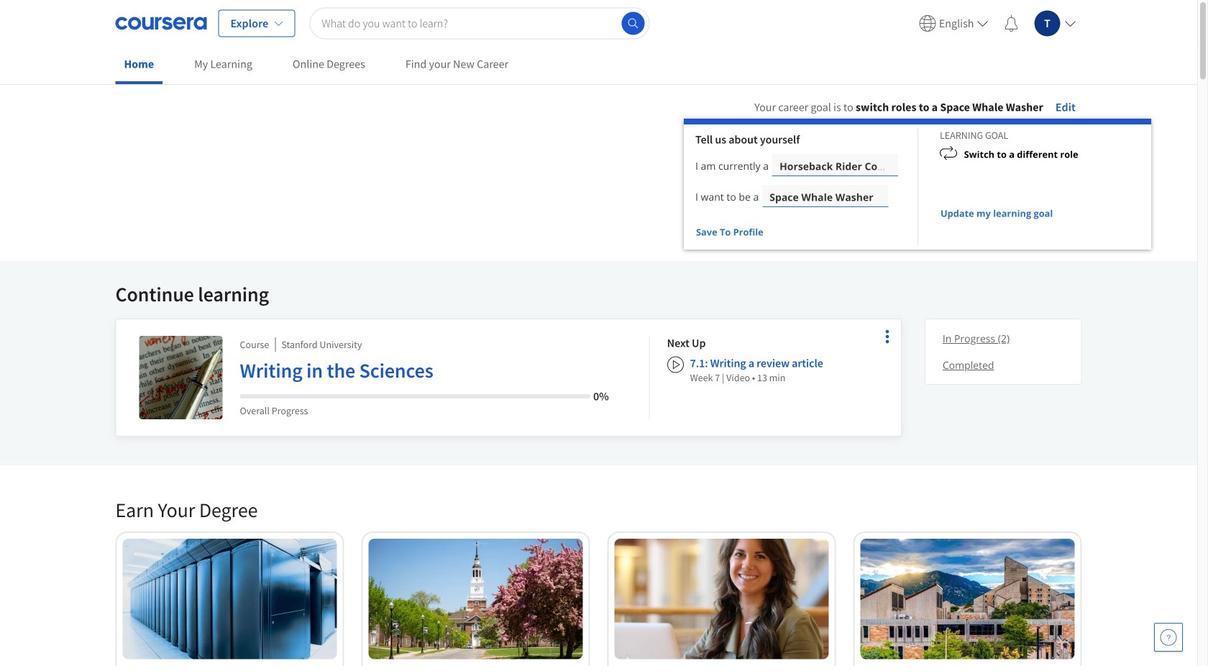 Task type: vqa. For each thing, say whether or not it's contained in the screenshot.
Earn Your Degree Collection element
yes



Task type: describe. For each thing, give the bounding box(es) containing it.
What do you want to learn? text field
[[310, 8, 650, 39]]



Task type: locate. For each thing, give the bounding box(es) containing it.
coursera image
[[115, 12, 207, 35]]

status
[[765, 231, 772, 235]]

earn your degree collection element
[[107, 474, 1091, 666]]

writing in the sciences image
[[139, 336, 223, 419]]

None search field
[[310, 8, 650, 39]]

region
[[684, 119, 1152, 250]]

more option for writing in the sciences image
[[878, 327, 898, 347]]

help center image
[[1161, 629, 1178, 646]]



